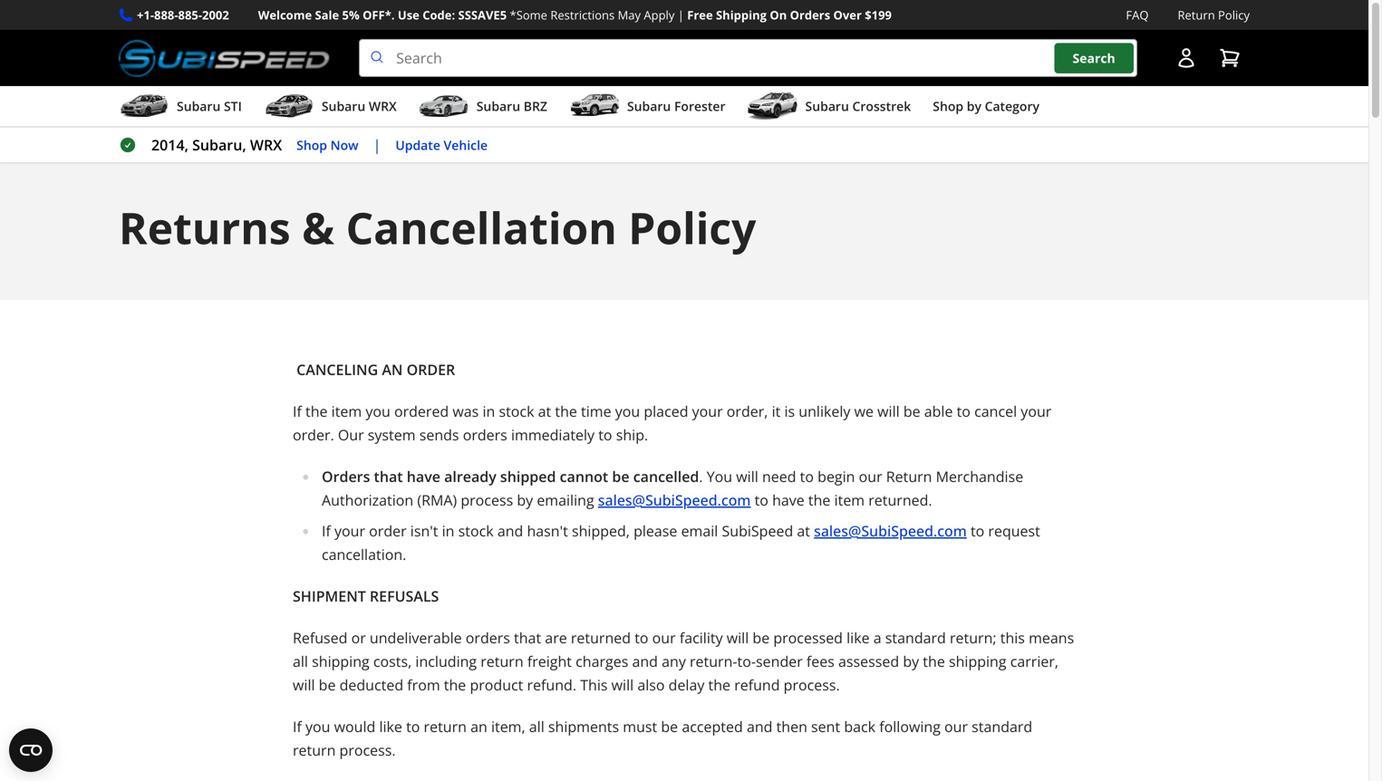 Task type: describe. For each thing, give the bounding box(es) containing it.
the down return-
[[708, 675, 731, 695]]

1 vertical spatial in
[[442, 521, 454, 541]]

isn't
[[410, 521, 438, 541]]

orders that have already shipped cannot be cancelled
[[322, 467, 699, 486]]

search input field
[[359, 39, 1137, 77]]

shop for shop by category
[[933, 98, 963, 115]]

shop for shop now
[[297, 136, 327, 153]]

a subaru sti thumbnail image image
[[119, 93, 169, 120]]

costs,
[[373, 652, 412, 671]]

by inside refused or undeliverable orders that are returned to our facility will be processed like a standard return; this means all shipping costs, including return freight charges and any return-to-sender fees assessed by the shipping carrier, will be deducted from the product refund. this will also delay the refund process.
[[903, 652, 919, 671]]

all inside refused or undeliverable orders that are returned to our facility will be processed like a standard return; this means all shipping costs, including return freight charges and any return-to-sender fees assessed by the shipping carrier, will be deducted from the product refund. this will also delay the refund process.
[[293, 652, 308, 671]]

have for that
[[407, 467, 440, 486]]

0 horizontal spatial |
[[373, 135, 381, 155]]

if for if your order isn't in stock and hasn't shipped, please email subispeed at sales@subispeed.com
[[322, 521, 331, 541]]

facility
[[680, 628, 723, 648]]

sent
[[811, 717, 840, 736]]

able
[[924, 402, 953, 421]]

search
[[1073, 49, 1115, 67]]

a subaru wrx thumbnail image image
[[264, 93, 314, 120]]

like inside if you would like to return an item, all shipments must be accepted and then sent back following our standard return process.
[[379, 717, 402, 736]]

crosstrek
[[852, 98, 911, 115]]

returns
[[119, 198, 291, 257]]

our
[[338, 425, 364, 445]]

returns & cancellation policy
[[119, 198, 756, 257]]

+1-888-885-2002 link
[[137, 5, 229, 25]]

to inside if you would like to return an item, all shipments must be accepted and then sent back following our standard return process.
[[406, 717, 420, 736]]

shipped,
[[572, 521, 630, 541]]

1 vertical spatial stock
[[458, 521, 494, 541]]

processed
[[773, 628, 843, 648]]

1 vertical spatial policy
[[628, 198, 756, 257]]

the down including
[[444, 675, 466, 695]]

update
[[395, 136, 440, 153]]

+1-888-885-2002
[[137, 7, 229, 23]]

to right able
[[957, 402, 971, 421]]

cancel
[[974, 402, 1017, 421]]

item,
[[491, 717, 525, 736]]

and inside refused or undeliverable orders that are returned to our facility will be processed like a standard return; this means all shipping costs, including return freight charges and any return-to-sender fees assessed by the shipping carrier, will be deducted from the product refund. this will also delay the refund process.
[[632, 652, 658, 671]]

will up to-
[[727, 628, 749, 648]]

return;
[[950, 628, 997, 648]]

means
[[1029, 628, 1074, 648]]

in inside if the item you ordered was in stock at the time you placed your order, it is unlikely we will be able to cancel your order. our system sends orders immediately to ship.
[[483, 402, 495, 421]]

shipped
[[500, 467, 556, 486]]

cannot
[[560, 467, 608, 486]]

+1-
[[137, 7, 154, 23]]

apply
[[644, 7, 675, 23]]

subaru for subaru brz
[[476, 98, 520, 115]]

code:
[[423, 7, 455, 23]]

product
[[470, 675, 523, 695]]

canceling an order
[[297, 360, 455, 379]]

0 vertical spatial |
[[678, 7, 684, 23]]

1 vertical spatial return
[[424, 717, 467, 736]]

the up immediately
[[555, 402, 577, 421]]

2014, subaru, wrx
[[151, 135, 282, 155]]

subaru crosstrek button
[[747, 90, 911, 126]]

1 horizontal spatial orders
[[790, 7, 830, 23]]

use
[[398, 7, 419, 23]]

1 vertical spatial sales@subispeed.com
[[814, 521, 967, 541]]

welcome
[[258, 7, 312, 23]]

category
[[985, 98, 1040, 115]]

free
[[687, 7, 713, 23]]

from
[[407, 675, 440, 695]]

subispeed
[[722, 521, 793, 541]]

shop now
[[297, 136, 359, 153]]

must
[[623, 717, 657, 736]]

the down begin
[[808, 490, 831, 510]]

process
[[461, 490, 513, 510]]

if for if you would like to return an item, all shipments must be accepted and then sent back following our standard return process.
[[293, 717, 302, 736]]

1 vertical spatial wrx
[[250, 135, 282, 155]]

orders inside refused or undeliverable orders that are returned to our facility will be processed like a standard return; this means all shipping costs, including return freight charges and any return-to-sender fees assessed by the shipping carrier, will be deducted from the product refund. this will also delay the refund process.
[[466, 628, 510, 648]]

0 vertical spatial sales@subispeed.com link
[[598, 490, 751, 510]]

return inside refused or undeliverable orders that are returned to our facility will be processed like a standard return; this means all shipping costs, including return freight charges and any return-to-sender fees assessed by the shipping carrier, will be deducted from the product refund. this will also delay the refund process.
[[481, 652, 524, 671]]

shipments
[[548, 717, 619, 736]]

refund
[[734, 675, 780, 695]]

refusals
[[370, 586, 439, 606]]

2 horizontal spatial you
[[615, 402, 640, 421]]

.
[[699, 467, 703, 486]]

please
[[634, 521, 677, 541]]

refund. this
[[527, 675, 608, 695]]

subaru brz button
[[418, 90, 547, 126]]

be inside if you would like to return an item, all shipments must be accepted and then sent back following our standard return process.
[[661, 717, 678, 736]]

also
[[637, 675, 665, 695]]

open widget image
[[9, 729, 53, 772]]

sends
[[419, 425, 459, 445]]

fees
[[807, 652, 835, 671]]

shop by category button
[[933, 90, 1040, 126]]

update vehicle
[[395, 136, 488, 153]]

deducted
[[340, 675, 403, 695]]

2 vertical spatial return
[[293, 741, 336, 760]]

subaru forester button
[[569, 90, 726, 126]]

to down need
[[755, 490, 768, 510]]

search button
[[1055, 43, 1134, 73]]

any
[[662, 652, 686, 671]]

by inside "dropdown button"
[[967, 98, 981, 115]]

the up 'order.'
[[305, 402, 328, 421]]

this
[[1000, 628, 1025, 648]]

shop by category
[[933, 98, 1040, 115]]

welcome sale 5% off*. use code: sssave5 *some restrictions may apply | free shipping on orders over $199
[[258, 7, 892, 23]]

wrx inside subaru wrx dropdown button
[[369, 98, 397, 115]]

standard inside if you would like to return an item, all shipments must be accepted and then sent back following our standard return process.
[[972, 717, 1032, 736]]

time
[[581, 402, 611, 421]]

2014,
[[151, 135, 188, 155]]

at inside if the item you ordered was in stock at the time you placed your order, it is unlikely we will be able to cancel your order. our system sends orders immediately to ship.
[[538, 402, 551, 421]]

unlikely
[[799, 402, 851, 421]]

that inside refused or undeliverable orders that are returned to our facility will be processed like a standard return; this means all shipping costs, including return freight charges and any return-to-sender fees assessed by the shipping carrier, will be deducted from the product refund. this will also delay the refund process.
[[514, 628, 541, 648]]

888-
[[154, 7, 178, 23]]

be inside if the item you ordered was in stock at the time you placed your order, it is unlikely we will be able to cancel your order. our system sends orders immediately to ship.
[[903, 402, 920, 421]]

undeliverable
[[370, 628, 462, 648]]

1 horizontal spatial you
[[366, 402, 390, 421]]

our inside refused or undeliverable orders that are returned to our facility will be processed like a standard return; this means all shipping costs, including return freight charges and any return-to-sender fees assessed by the shipping carrier, will be deducted from the product refund. this will also delay the refund process.
[[652, 628, 676, 648]]

if your order isn't in stock and hasn't shipped, please email subispeed at sales@subispeed.com
[[322, 521, 967, 541]]

our inside the . you will need to begin our return merchandise authorization (rma) process by emailing
[[859, 467, 882, 486]]

subaru wrx
[[322, 98, 397, 115]]

over
[[833, 7, 862, 23]]

sales@subispeed.com to have the item returned.
[[598, 490, 932, 510]]

then
[[776, 717, 807, 736]]

stock inside if the item you ordered was in stock at the time you placed your order, it is unlikely we will be able to cancel your order. our system sends orders immediately to ship.
[[499, 402, 534, 421]]

refused or undeliverable orders that are returned to our facility will be processed like a standard return; this means all shipping costs, including return freight charges and any return-to-sender fees assessed by the shipping carrier, will be deducted from the product refund. this will also delay the refund process.
[[293, 628, 1074, 695]]

to request cancellation.
[[322, 521, 1040, 564]]

0 horizontal spatial that
[[374, 467, 403, 486]]

may
[[618, 7, 641, 23]]

will inside the . you will need to begin our return merchandise authorization (rma) process by emailing
[[736, 467, 758, 486]]

will inside if the item you ordered was in stock at the time you placed your order, it is unlikely we will be able to cancel your order. our system sends orders immediately to ship.
[[877, 402, 900, 421]]

delay
[[669, 675, 705, 695]]

it
[[772, 402, 781, 421]]

return policy link
[[1178, 5, 1250, 25]]

returned
[[571, 628, 631, 648]]

subaru sti
[[177, 98, 242, 115]]

need
[[762, 467, 796, 486]]



Task type: vqa. For each thing, say whether or not it's contained in the screenshot.
WRX
yes



Task type: locate. For each thing, give the bounding box(es) containing it.
0 vertical spatial policy
[[1218, 7, 1250, 23]]

placed
[[644, 402, 688, 421]]

1 vertical spatial item
[[834, 490, 865, 510]]

if you would like to return an item, all shipments must be accepted and then sent back following our standard return process.
[[293, 717, 1032, 760]]

freight
[[527, 652, 572, 671]]

if up 'cancellation.'
[[322, 521, 331, 541]]

item down begin
[[834, 490, 865, 510]]

2 subaru from the left
[[322, 98, 365, 115]]

0 horizontal spatial in
[[442, 521, 454, 541]]

in right isn't
[[442, 521, 454, 541]]

process. inside refused or undeliverable orders that are returned to our facility will be processed like a standard return; this means all shipping costs, including return freight charges and any return-to-sender fees assessed by the shipping carrier, will be deducted from the product refund. this will also delay the refund process.
[[784, 675, 840, 695]]

the
[[305, 402, 328, 421], [555, 402, 577, 421], [808, 490, 831, 510], [923, 652, 945, 671], [444, 675, 466, 695], [708, 675, 731, 695]]

subaru for subaru sti
[[177, 98, 221, 115]]

that up authorization
[[374, 467, 403, 486]]

stock
[[499, 402, 534, 421], [458, 521, 494, 541]]

all right item,
[[529, 717, 544, 736]]

that left are
[[514, 628, 541, 648]]

0 vertical spatial orders
[[790, 7, 830, 23]]

an
[[470, 717, 487, 736]]

that
[[374, 467, 403, 486], [514, 628, 541, 648]]

return-
[[690, 652, 737, 671]]

1 vertical spatial by
[[517, 490, 533, 510]]

. you will need to begin our return merchandise authorization (rma) process by emailing
[[322, 467, 1023, 510]]

0 vertical spatial that
[[374, 467, 403, 486]]

all
[[293, 652, 308, 671], [529, 717, 544, 736]]

our right 'following'
[[944, 717, 968, 736]]

orders up authorization
[[322, 467, 370, 486]]

stock down process
[[458, 521, 494, 541]]

1 vertical spatial shop
[[297, 136, 327, 153]]

1 horizontal spatial policy
[[1218, 7, 1250, 23]]

0 horizontal spatial all
[[293, 652, 308, 671]]

sales@subispeed.com link down cancelled
[[598, 490, 751, 510]]

0 horizontal spatial your
[[334, 521, 365, 541]]

sales@subispeed.com down returned.
[[814, 521, 967, 541]]

subaru for subaru crosstrek
[[805, 98, 849, 115]]

is
[[784, 402, 795, 421]]

would
[[334, 717, 375, 736]]

all down "refused"
[[293, 652, 308, 671]]

2 horizontal spatial return
[[481, 652, 524, 671]]

|
[[678, 7, 684, 23], [373, 135, 381, 155]]

0 horizontal spatial like
[[379, 717, 402, 736]]

be up to-
[[753, 628, 770, 648]]

back
[[844, 717, 876, 736]]

1 horizontal spatial return
[[424, 717, 467, 736]]

2 vertical spatial if
[[293, 717, 302, 736]]

if the item you ordered was in stock at the time you placed your order, it is unlikely we will be able to cancel your order. our system sends orders immediately to ship.
[[293, 402, 1052, 445]]

was
[[453, 402, 479, 421]]

be right must
[[661, 717, 678, 736]]

0 vertical spatial process.
[[784, 675, 840, 695]]

item inside if the item you ordered was in stock at the time you placed your order, it is unlikely we will be able to cancel your order. our system sends orders immediately to ship.
[[331, 402, 362, 421]]

hasn't
[[527, 521, 568, 541]]

charges
[[576, 652, 628, 671]]

sales@subispeed.com down cancelled
[[598, 490, 751, 510]]

emailing
[[537, 490, 594, 510]]

begin
[[818, 467, 855, 486]]

1 vertical spatial orders
[[322, 467, 370, 486]]

the right assessed
[[923, 652, 945, 671]]

0 vertical spatial at
[[538, 402, 551, 421]]

| left free
[[678, 7, 684, 23]]

will down "refused"
[[293, 675, 315, 695]]

shop now link
[[297, 135, 359, 155]]

assessed
[[838, 652, 899, 671]]

your up 'cancellation.'
[[334, 521, 365, 541]]

by right assessed
[[903, 652, 919, 671]]

0 horizontal spatial you
[[305, 717, 330, 736]]

to down 'from'
[[406, 717, 420, 736]]

return up product
[[481, 652, 524, 671]]

0 horizontal spatial sales@subispeed.com link
[[598, 490, 751, 510]]

subaru for subaru forester
[[627, 98, 671, 115]]

1 horizontal spatial wrx
[[369, 98, 397, 115]]

subaru left brz at the left top of page
[[476, 98, 520, 115]]

a subaru crosstrek thumbnail image image
[[747, 93, 798, 120]]

and
[[497, 521, 523, 541], [632, 652, 658, 671], [747, 717, 773, 736]]

0 horizontal spatial our
[[652, 628, 676, 648]]

1 vertical spatial have
[[772, 490, 805, 510]]

shop
[[933, 98, 963, 115], [297, 136, 327, 153]]

vehicle
[[444, 136, 488, 153]]

1 horizontal spatial like
[[847, 628, 870, 648]]

to down time
[[598, 425, 612, 445]]

item up our at the left bottom of page
[[331, 402, 362, 421]]

1 horizontal spatial item
[[834, 490, 865, 510]]

0 horizontal spatial wrx
[[250, 135, 282, 155]]

2 horizontal spatial our
[[944, 717, 968, 736]]

subaru for subaru wrx
[[322, 98, 365, 115]]

$199
[[865, 7, 892, 23]]

cancelled
[[633, 467, 699, 486]]

1 vertical spatial at
[[797, 521, 810, 541]]

process. down fees
[[784, 675, 840, 695]]

1 horizontal spatial shipping
[[949, 652, 1007, 671]]

1 vertical spatial that
[[514, 628, 541, 648]]

will right we
[[877, 402, 900, 421]]

2 horizontal spatial and
[[747, 717, 773, 736]]

sales@subispeed.com link down returned.
[[814, 521, 967, 541]]

to inside to request cancellation.
[[971, 521, 984, 541]]

1 vertical spatial if
[[322, 521, 331, 541]]

2 horizontal spatial your
[[1021, 402, 1052, 421]]

subispeed logo image
[[119, 39, 330, 77]]

wrx up update
[[369, 98, 397, 115]]

1 shipping from the left
[[312, 652, 370, 671]]

process. inside if you would like to return an item, all shipments must be accepted and then sent back following our standard return process.
[[339, 741, 396, 760]]

0 horizontal spatial sales@subispeed.com
[[598, 490, 751, 510]]

0 horizontal spatial standard
[[885, 628, 946, 648]]

if inside if you would like to return an item, all shipments must be accepted and then sent back following our standard return process.
[[293, 717, 302, 736]]

1 horizontal spatial your
[[692, 402, 723, 421]]

system
[[368, 425, 416, 445]]

3 subaru from the left
[[476, 98, 520, 115]]

in
[[483, 402, 495, 421], [442, 521, 454, 541]]

you left would
[[305, 717, 330, 736]]

carrier,
[[1010, 652, 1059, 671]]

to right the returned
[[635, 628, 648, 648]]

1 horizontal spatial sales@subispeed.com
[[814, 521, 967, 541]]

be right cannot
[[612, 467, 629, 486]]

by down the 'shipped'
[[517, 490, 533, 510]]

be left able
[[903, 402, 920, 421]]

ship.
[[616, 425, 648, 445]]

like inside refused or undeliverable orders that are returned to our facility will be processed like a standard return; this means all shipping costs, including return freight charges and any return-to-sender fees assessed by the shipping carrier, will be deducted from the product refund. this will also delay the refund process.
[[847, 628, 870, 648]]

in right was
[[483, 402, 495, 421]]

will right you
[[736, 467, 758, 486]]

and up 'also'
[[632, 652, 658, 671]]

0 horizontal spatial have
[[407, 467, 440, 486]]

and inside if you would like to return an item, all shipments must be accepted and then sent back following our standard return process.
[[747, 717, 773, 736]]

| right now
[[373, 135, 381, 155]]

5 subaru from the left
[[805, 98, 849, 115]]

return left an
[[424, 717, 467, 736]]

1 vertical spatial like
[[379, 717, 402, 736]]

shipping
[[716, 7, 767, 23]]

at up immediately
[[538, 402, 551, 421]]

0 horizontal spatial process.
[[339, 741, 396, 760]]

return down would
[[293, 741, 336, 760]]

885-
[[178, 7, 202, 23]]

order,
[[727, 402, 768, 421]]

a subaru forester thumbnail image image
[[569, 93, 620, 120]]

1 horizontal spatial that
[[514, 628, 541, 648]]

1 vertical spatial standard
[[972, 717, 1032, 736]]

canceling
[[297, 360, 378, 379]]

including
[[415, 652, 477, 671]]

wrx down a subaru wrx thumbnail image
[[250, 135, 282, 155]]

process.
[[784, 675, 840, 695], [339, 741, 396, 760]]

1 vertical spatial orders
[[466, 628, 510, 648]]

subaru left sti
[[177, 98, 221, 115]]

1 vertical spatial process.
[[339, 741, 396, 760]]

1 horizontal spatial return
[[1178, 7, 1215, 23]]

return up button 'image'
[[1178, 7, 1215, 23]]

be left deducted
[[319, 675, 336, 695]]

you up ship.
[[615, 402, 640, 421]]

you inside if you would like to return an item, all shipments must be accepted and then sent back following our standard return process.
[[305, 717, 330, 736]]

0 horizontal spatial shop
[[297, 136, 327, 153]]

shipping down return;
[[949, 652, 1007, 671]]

0 horizontal spatial and
[[497, 521, 523, 541]]

a
[[873, 628, 882, 648]]

0 horizontal spatial return
[[886, 467, 932, 486]]

at right subispeed
[[797, 521, 810, 541]]

2 vertical spatial and
[[747, 717, 773, 736]]

process. down would
[[339, 741, 396, 760]]

you up system
[[366, 402, 390, 421]]

1 horizontal spatial all
[[529, 717, 544, 736]]

have up the (rma)
[[407, 467, 440, 486]]

1 horizontal spatial in
[[483, 402, 495, 421]]

0 vertical spatial return
[[1178, 7, 1215, 23]]

shop inside "dropdown button"
[[933, 98, 963, 115]]

1 horizontal spatial process.
[[784, 675, 840, 695]]

our right begin
[[859, 467, 882, 486]]

0 vertical spatial standard
[[885, 628, 946, 648]]

standard inside refused or undeliverable orders that are returned to our facility will be processed like a standard return; this means all shipping costs, including return freight charges and any return-to-sender fees assessed by the shipping carrier, will be deducted from the product refund. this will also delay the refund process.
[[885, 628, 946, 648]]

1 horizontal spatial at
[[797, 521, 810, 541]]

your left order,
[[692, 402, 723, 421]]

1 vertical spatial all
[[529, 717, 544, 736]]

like right would
[[379, 717, 402, 736]]

we
[[854, 402, 874, 421]]

0 vertical spatial orders
[[463, 425, 507, 445]]

orders up product
[[466, 628, 510, 648]]

your right cancel
[[1021, 402, 1052, 421]]

return up returned.
[[886, 467, 932, 486]]

subaru right a subaru crosstrek thumbnail image on the top right
[[805, 98, 849, 115]]

0 horizontal spatial policy
[[628, 198, 756, 257]]

shipping down the or
[[312, 652, 370, 671]]

sale
[[315, 7, 339, 23]]

if left would
[[293, 717, 302, 736]]

0 vertical spatial in
[[483, 402, 495, 421]]

wrx
[[369, 98, 397, 115], [250, 135, 282, 155]]

subaru sti button
[[119, 90, 242, 126]]

like left a
[[847, 628, 870, 648]]

by
[[967, 98, 981, 115], [517, 490, 533, 510], [903, 652, 919, 671]]

0 horizontal spatial return
[[293, 741, 336, 760]]

if up 'order.'
[[293, 402, 302, 421]]

0 vertical spatial wrx
[[369, 98, 397, 115]]

1 horizontal spatial stock
[[499, 402, 534, 421]]

sales@subispeed.com
[[598, 490, 751, 510], [814, 521, 967, 541]]

1 horizontal spatial our
[[859, 467, 882, 486]]

by left category
[[967, 98, 981, 115]]

to right need
[[800, 467, 814, 486]]

authorization
[[322, 490, 413, 510]]

1 vertical spatial |
[[373, 135, 381, 155]]

1 horizontal spatial sales@subispeed.com link
[[814, 521, 967, 541]]

subaru up now
[[322, 98, 365, 115]]

order
[[407, 360, 455, 379]]

1 horizontal spatial have
[[772, 490, 805, 510]]

have down need
[[772, 490, 805, 510]]

if inside if the item you ordered was in stock at the time you placed your order, it is unlikely we will be able to cancel your order. our system sends orders immediately to ship.
[[293, 402, 302, 421]]

all inside if you would like to return an item, all shipments must be accepted and then sent back following our standard return process.
[[529, 717, 544, 736]]

stock up immediately
[[499, 402, 534, 421]]

shop left now
[[297, 136, 327, 153]]

0 vertical spatial by
[[967, 98, 981, 115]]

1 vertical spatial sales@subispeed.com link
[[814, 521, 967, 541]]

0 vertical spatial have
[[407, 467, 440, 486]]

an
[[382, 360, 403, 379]]

0 horizontal spatial by
[[517, 490, 533, 510]]

refused
[[293, 628, 348, 648]]

to-
[[737, 652, 756, 671]]

0 vertical spatial like
[[847, 628, 870, 648]]

0 vertical spatial stock
[[499, 402, 534, 421]]

1 horizontal spatial shop
[[933, 98, 963, 115]]

2002
[[202, 7, 229, 23]]

0 vertical spatial and
[[497, 521, 523, 541]]

our inside if you would like to return an item, all shipments must be accepted and then sent back following our standard return process.
[[944, 717, 968, 736]]

sender
[[756, 652, 803, 671]]

subaru forester
[[627, 98, 726, 115]]

sti
[[224, 98, 242, 115]]

1 horizontal spatial by
[[903, 652, 919, 671]]

be
[[903, 402, 920, 421], [612, 467, 629, 486], [753, 628, 770, 648], [319, 675, 336, 695], [661, 717, 678, 736]]

1 subaru from the left
[[177, 98, 221, 115]]

accepted
[[682, 717, 743, 736]]

orders down was
[[463, 425, 507, 445]]

0 horizontal spatial item
[[331, 402, 362, 421]]

and left then
[[747, 717, 773, 736]]

a subaru brz thumbnail image image
[[418, 93, 469, 120]]

to inside the . you will need to begin our return merchandise authorization (rma) process by emailing
[[800, 467, 814, 486]]

shop left category
[[933, 98, 963, 115]]

1 vertical spatial and
[[632, 652, 658, 671]]

0 vertical spatial if
[[293, 402, 302, 421]]

orders right on
[[790, 7, 830, 23]]

now
[[330, 136, 359, 153]]

orders inside if the item you ordered was in stock at the time you placed your order, it is unlikely we will be able to cancel your order. our system sends orders immediately to ship.
[[463, 425, 507, 445]]

cancellation
[[346, 198, 617, 257]]

forester
[[674, 98, 726, 115]]

if for if the item you ordered was in stock at the time you placed your order, it is unlikely we will be able to cancel your order. our system sends orders immediately to ship.
[[293, 402, 302, 421]]

2 horizontal spatial by
[[967, 98, 981, 115]]

2 shipping from the left
[[949, 652, 1007, 671]]

shipment
[[293, 586, 366, 606]]

immediately
[[511, 425, 595, 445]]

returned.
[[868, 490, 932, 510]]

0 vertical spatial shop
[[933, 98, 963, 115]]

button image
[[1175, 47, 1197, 69]]

by inside the . you will need to begin our return merchandise authorization (rma) process by emailing
[[517, 490, 533, 510]]

have for to
[[772, 490, 805, 510]]

0 vertical spatial item
[[331, 402, 362, 421]]

0 vertical spatial return
[[481, 652, 524, 671]]

standard down carrier,
[[972, 717, 1032, 736]]

and left 'hasn't'
[[497, 521, 523, 541]]

subaru left forester
[[627, 98, 671, 115]]

to left request
[[971, 521, 984, 541]]

return inside the . you will need to begin our return merchandise authorization (rma) process by emailing
[[886, 467, 932, 486]]

5%
[[342, 7, 360, 23]]

our up any
[[652, 628, 676, 648]]

restrictions
[[550, 7, 615, 23]]

0 horizontal spatial orders
[[322, 467, 370, 486]]

are
[[545, 628, 567, 648]]

0 horizontal spatial stock
[[458, 521, 494, 541]]

subaru,
[[192, 135, 246, 155]]

1 horizontal spatial and
[[632, 652, 658, 671]]

to inside refused or undeliverable orders that are returned to our facility will be processed like a standard return; this means all shipping costs, including return freight charges and any return-to-sender fees assessed by the shipping carrier, will be deducted from the product refund. this will also delay the refund process.
[[635, 628, 648, 648]]

orders
[[463, 425, 507, 445], [466, 628, 510, 648]]

&
[[302, 198, 335, 257]]

4 subaru from the left
[[627, 98, 671, 115]]

will left 'also'
[[611, 675, 634, 695]]

standard right a
[[885, 628, 946, 648]]

1 vertical spatial return
[[886, 467, 932, 486]]

1 vertical spatial our
[[652, 628, 676, 648]]

0 vertical spatial our
[[859, 467, 882, 486]]

brz
[[524, 98, 547, 115]]



